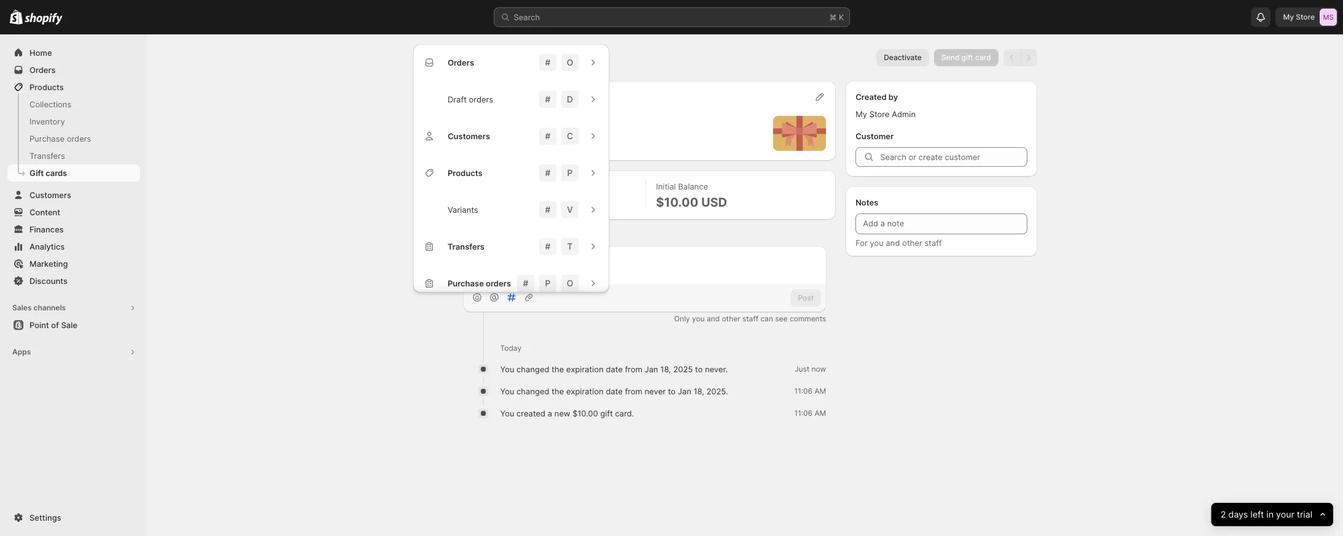 Task type: vqa. For each thing, say whether or not it's contained in the screenshot.
wdjd to the top
yes



Task type: describe. For each thing, give the bounding box(es) containing it.
p for products
[[567, 168, 573, 178]]

gift
[[29, 168, 44, 178]]

you for you created a new $10.00 gift card.
[[500, 409, 514, 419]]

purchase orders inside "link"
[[29, 134, 91, 144]]

t
[[567, 241, 573, 252]]

a
[[548, 409, 552, 419]]

orders link
[[7, 61, 140, 79]]

products link
[[7, 79, 140, 96]]

⌘
[[829, 12, 837, 22]]

0 horizontal spatial orders
[[29, 65, 56, 75]]

k
[[839, 12, 844, 22]]

store for my store admin
[[870, 109, 890, 119]]

card.
[[615, 409, 634, 419]]

you changed the expiration date from never to jan 18, 2025.
[[500, 387, 728, 397]]

recipient
[[570, 128, 606, 138]]

for
[[856, 238, 868, 248]]

my for my store
[[1283, 12, 1294, 21]]

sales channels button
[[7, 300, 140, 317]]

home link
[[7, 44, 140, 61]]

card
[[975, 53, 991, 62]]

expiration for never
[[566, 387, 604, 397]]

1 horizontal spatial $10.00
[[573, 409, 598, 419]]

2 •••• from the left
[[489, 91, 512, 106]]

Search or create customer text field
[[880, 147, 1027, 167]]

analytics
[[29, 242, 65, 252]]

days
[[1228, 509, 1248, 521]]

2
[[1221, 509, 1226, 521]]

finances link
[[7, 221, 140, 238]]

from for never
[[625, 387, 643, 397]]

0 vertical spatial orders
[[469, 95, 493, 104]]

send gift card
[[942, 53, 991, 62]]

doesn't
[[463, 140, 492, 150]]

you for you changed the expiration date from jan 18, 2025 to never.
[[500, 365, 514, 375]]

staff for only you and other staff can see comments
[[743, 315, 759, 324]]

2 o from the top
[[567, 278, 573, 289]]

discounts link
[[7, 273, 140, 290]]

post button
[[791, 290, 821, 307]]

my for my store admin
[[856, 109, 867, 119]]

variants
[[448, 205, 478, 215]]

my store admin
[[856, 109, 916, 119]]

settings link
[[7, 510, 140, 527]]

d
[[567, 94, 573, 104]]

store for my store
[[1296, 12, 1315, 21]]

other for for
[[902, 238, 922, 248]]

only
[[674, 315, 690, 324]]

Leave a comment... text field
[[501, 260, 819, 272]]

expiration for jan
[[566, 365, 604, 375]]

11:06 am for you changed the expiration date from never to jan 18, 2025.
[[795, 387, 826, 396]]

inventory link
[[7, 113, 140, 130]]

1 vertical spatial wdjd
[[540, 91, 570, 106]]

date inside expiry date doesn't expire
[[490, 128, 507, 138]]

send
[[942, 53, 960, 62]]

now
[[812, 365, 826, 374]]

inventory
[[29, 117, 65, 127]]

•••• •••• •••• wdjd
[[463, 91, 570, 106]]

only you and other staff can see comments
[[674, 315, 826, 324]]

1 horizontal spatial products
[[448, 168, 483, 178]]

date for you changed the expiration date from never to jan 18, 2025.
[[606, 387, 623, 397]]

Add a note text field
[[856, 214, 1027, 235]]

0 vertical spatial jan
[[645, 365, 658, 375]]

previous image
[[1006, 52, 1018, 64]]

collections link
[[7, 96, 140, 113]]

3 •••• from the left
[[515, 91, 537, 106]]

initial
[[656, 182, 676, 192]]

1 horizontal spatial purchase
[[448, 279, 484, 289]]

changed for you changed the expiration date from never to jan 18, 2025.
[[517, 387, 549, 397]]

search
[[514, 12, 540, 22]]

changed for you changed the expiration date from jan 18, 2025 to never.
[[517, 365, 549, 375]]

and for only
[[707, 315, 720, 324]]

1 vertical spatial to
[[668, 387, 676, 397]]

balance
[[678, 182, 708, 192]]

for you and other staff
[[856, 238, 942, 248]]

comments
[[790, 315, 826, 324]]

settings
[[29, 513, 61, 523]]

created
[[517, 409, 546, 419]]

point of sale
[[29, 321, 77, 330]]

send gift card button
[[934, 49, 998, 66]]

date for you changed the expiration date from jan 18, 2025 to never.
[[606, 365, 623, 375]]

orders inside "link"
[[67, 134, 91, 144]]

sale
[[61, 321, 77, 330]]

0 vertical spatial 18,
[[661, 365, 671, 375]]

never
[[645, 387, 666, 397]]

1 vertical spatial customers
[[29, 190, 71, 200]]

apps button
[[7, 344, 140, 361]]

you changed the expiration date from jan 18, 2025 to never.
[[500, 365, 728, 375]]

2 days left in your trial
[[1221, 509, 1312, 521]]

point of sale button
[[0, 317, 147, 334]]

marketing
[[29, 259, 68, 269]]

$10.00 usd
[[463, 195, 535, 210]]

transfers link
[[7, 147, 140, 165]]

expire
[[494, 140, 517, 150]]

you for only
[[692, 315, 705, 324]]

initial balance $10.00 usd
[[656, 182, 727, 210]]

of
[[51, 321, 59, 330]]

gift cards
[[29, 168, 67, 178]]

11:06 for you created a new $10.00 gift card.
[[795, 409, 813, 418]]

expiry date doesn't expire
[[463, 128, 517, 150]]

by
[[889, 92, 898, 102]]

purchase inside "link"
[[29, 134, 65, 144]]

11:06 for you changed the expiration date from never to jan 18, 2025.
[[795, 387, 813, 396]]

see
[[775, 315, 788, 324]]

1 usd from the left
[[509, 195, 535, 210]]

you for for
[[870, 238, 884, 248]]

2025
[[673, 365, 693, 375]]

your
[[1276, 509, 1294, 521]]

shopify image
[[10, 10, 23, 25]]

p for purchase orders
[[545, 278, 551, 289]]

my store
[[1283, 12, 1315, 21]]

expiry
[[463, 128, 488, 138]]

discounts
[[29, 276, 68, 286]]

sales channels
[[12, 303, 66, 313]]

apps
[[12, 348, 31, 357]]

am for you changed the expiration date from never to jan 18, 2025.
[[815, 387, 826, 396]]

deactivate button
[[877, 49, 929, 66]]

1 •••• from the left
[[463, 91, 486, 106]]



Task type: locate. For each thing, give the bounding box(es) containing it.
changed down the today
[[517, 365, 549, 375]]

today
[[500, 344, 522, 353]]

home
[[29, 48, 52, 58]]

0 vertical spatial staff
[[925, 238, 942, 248]]

cards
[[46, 168, 67, 178]]

next image
[[1022, 52, 1035, 64]]

0 horizontal spatial you
[[692, 315, 705, 324]]

jan
[[645, 365, 658, 375], [678, 387, 691, 397]]

new
[[555, 409, 570, 419]]

2 11:06 from the top
[[795, 409, 813, 418]]

1 vertical spatial other
[[722, 315, 741, 324]]

1 horizontal spatial and
[[886, 238, 900, 248]]

1 horizontal spatial usd
[[701, 195, 727, 210]]

wdjd up c
[[540, 91, 570, 106]]

1 horizontal spatial ••••
[[489, 91, 512, 106]]

0 horizontal spatial staff
[[743, 315, 759, 324]]

shopify image
[[25, 13, 63, 25]]

0 vertical spatial wdjd
[[473, 50, 502, 65]]

1 am from the top
[[815, 387, 826, 396]]

deactivate
[[884, 53, 922, 62]]

usd down balance
[[701, 195, 727, 210]]

1 vertical spatial gift
[[600, 409, 613, 419]]

left
[[1251, 509, 1264, 521]]

⌘ k
[[829, 12, 844, 22]]

you right only
[[692, 315, 705, 324]]

staff down add a note text box
[[925, 238, 942, 248]]

the for you changed the expiration date from never to jan 18, 2025.
[[552, 387, 564, 397]]

1 horizontal spatial jan
[[678, 387, 691, 397]]

0 vertical spatial you
[[500, 365, 514, 375]]

1 vertical spatial staff
[[743, 315, 759, 324]]

staff for for you and other staff
[[925, 238, 942, 248]]

0 horizontal spatial store
[[870, 109, 890, 119]]

0 vertical spatial am
[[815, 387, 826, 396]]

1 horizontal spatial wdjd
[[540, 91, 570, 106]]

•••• up expiry date doesn't expire
[[489, 91, 512, 106]]

1 horizontal spatial to
[[695, 365, 703, 375]]

0 vertical spatial my
[[1283, 12, 1294, 21]]

gift left the card
[[962, 53, 973, 62]]

can
[[761, 315, 773, 324]]

2 expiration from the top
[[566, 387, 604, 397]]

o down t
[[567, 278, 573, 289]]

0 vertical spatial date
[[490, 128, 507, 138]]

gift inside button
[[962, 53, 973, 62]]

o up d
[[567, 57, 573, 68]]

1 the from the top
[[552, 365, 564, 375]]

jan down 2025
[[678, 387, 691, 397]]

0 vertical spatial you
[[870, 238, 884, 248]]

1 vertical spatial you
[[500, 387, 514, 397]]

to right never at the bottom of the page
[[668, 387, 676, 397]]

the
[[552, 365, 564, 375], [552, 387, 564, 397]]

just
[[795, 365, 810, 374]]

1 vertical spatial 11:06
[[795, 409, 813, 418]]

analytics link
[[7, 238, 140, 256]]

date up expire
[[490, 128, 507, 138]]

other for only
[[722, 315, 741, 324]]

1 horizontal spatial p
[[567, 168, 573, 178]]

2 vertical spatial you
[[500, 409, 514, 419]]

to
[[695, 365, 703, 375], [668, 387, 676, 397]]

0 vertical spatial store
[[1296, 12, 1315, 21]]

am for you created a new $10.00 gift card.
[[815, 409, 826, 418]]

0 horizontal spatial usd
[[509, 195, 535, 210]]

0 vertical spatial expiration
[[566, 365, 604, 375]]

0 horizontal spatial gift
[[600, 409, 613, 419]]

18, left 2025
[[661, 365, 671, 375]]

•••• up expiry
[[463, 91, 486, 106]]

gift
[[962, 53, 973, 62], [600, 409, 613, 419]]

0 horizontal spatial my
[[856, 109, 867, 119]]

2 you from the top
[[500, 387, 514, 397]]

trial
[[1297, 509, 1312, 521]]

1 horizontal spatial transfers
[[448, 242, 485, 252]]

0 vertical spatial other
[[902, 238, 922, 248]]

1 horizontal spatial purchase orders
[[448, 279, 511, 289]]

date up you changed the expiration date from never to jan 18, 2025.
[[606, 365, 623, 375]]

0 vertical spatial changed
[[517, 365, 549, 375]]

0 vertical spatial transfers
[[29, 151, 65, 161]]

purchase orders link
[[7, 130, 140, 147]]

orders
[[448, 58, 474, 68], [29, 65, 56, 75]]

$10.00 down initial
[[656, 195, 699, 210]]

$10.00 inside the initial balance $10.00 usd
[[656, 195, 699, 210]]

1 you from the top
[[500, 365, 514, 375]]

content link
[[7, 204, 140, 221]]

my down "created"
[[856, 109, 867, 119]]

collections
[[29, 100, 71, 109]]

1 o from the top
[[567, 57, 573, 68]]

customers link
[[7, 187, 140, 204]]

0 horizontal spatial customers
[[29, 190, 71, 200]]

1 horizontal spatial customers
[[448, 131, 490, 141]]

expiration
[[566, 365, 604, 375], [566, 387, 604, 397]]

0 horizontal spatial other
[[722, 315, 741, 324]]

p
[[567, 168, 573, 178], [545, 278, 551, 289]]

v
[[567, 205, 573, 215]]

$10.00
[[463, 195, 506, 210], [656, 195, 699, 210], [573, 409, 598, 419]]

notes
[[856, 198, 879, 208]]

created by
[[856, 92, 898, 102]]

# for orders
[[545, 57, 551, 68]]

orders down home
[[29, 65, 56, 75]]

# for customers
[[545, 131, 551, 141]]

products inside products link
[[29, 82, 64, 92]]

$10.00 right the new
[[573, 409, 598, 419]]

and right only
[[707, 315, 720, 324]]

2 vertical spatial orders
[[486, 279, 511, 289]]

1 vertical spatial the
[[552, 387, 564, 397]]

1 horizontal spatial 18,
[[694, 387, 704, 397]]

2 am from the top
[[815, 409, 826, 418]]

store down created by
[[870, 109, 890, 119]]

0 vertical spatial 11:06
[[795, 387, 813, 396]]

channels
[[33, 303, 66, 313]]

2 11:06 am from the top
[[795, 409, 826, 418]]

0 vertical spatial and
[[886, 238, 900, 248]]

1 from from the top
[[625, 365, 643, 375]]

0 vertical spatial purchase
[[29, 134, 65, 144]]

2 the from the top
[[552, 387, 564, 397]]

transfers up gift cards
[[29, 151, 65, 161]]

1 horizontal spatial my
[[1283, 12, 1294, 21]]

1 vertical spatial am
[[815, 409, 826, 418]]

1 vertical spatial o
[[567, 278, 573, 289]]

#
[[545, 57, 551, 68], [545, 94, 551, 104], [545, 131, 551, 141], [545, 168, 551, 178], [545, 205, 551, 215], [545, 241, 551, 252], [523, 278, 529, 289]]

date
[[490, 128, 507, 138], [606, 365, 623, 375], [606, 387, 623, 397]]

11:06 am for you created a new $10.00 gift card.
[[795, 409, 826, 418]]

never.
[[705, 365, 728, 375]]

purchase
[[29, 134, 65, 144], [448, 279, 484, 289]]

2 changed from the top
[[517, 387, 549, 397]]

1 11:06 from the top
[[795, 387, 813, 396]]

my store image
[[1320, 9, 1337, 26]]

$10.00 down the doesn't
[[463, 195, 506, 210]]

2 vertical spatial date
[[606, 387, 623, 397]]

usd left v
[[509, 195, 535, 210]]

0 vertical spatial o
[[567, 57, 573, 68]]

1 vertical spatial my
[[856, 109, 867, 119]]

0 vertical spatial the
[[552, 365, 564, 375]]

0 horizontal spatial 18,
[[661, 365, 671, 375]]

0 vertical spatial p
[[567, 168, 573, 178]]

store left my store 'icon'
[[1296, 12, 1315, 21]]

2 from from the top
[[625, 387, 643, 397]]

created
[[856, 92, 887, 102]]

2 horizontal spatial ••••
[[515, 91, 537, 106]]

1 vertical spatial from
[[625, 387, 643, 397]]

from
[[625, 365, 643, 375], [625, 387, 643, 397]]

0 horizontal spatial p
[[545, 278, 551, 289]]

expiration up you created a new $10.00 gift card.
[[566, 387, 604, 397]]

changed up the "created"
[[517, 387, 549, 397]]

you right the for
[[870, 238, 884, 248]]

0 vertical spatial gift
[[962, 53, 973, 62]]

transfers down variants
[[448, 242, 485, 252]]

1 vertical spatial orders
[[67, 134, 91, 144]]

from for jan
[[625, 365, 643, 375]]

marketing link
[[7, 256, 140, 273]]

my
[[1283, 12, 1294, 21], [856, 109, 867, 119]]

my left my store 'icon'
[[1283, 12, 1294, 21]]

1 vertical spatial store
[[870, 109, 890, 119]]

content
[[29, 208, 60, 217]]

point of sale link
[[7, 317, 140, 334]]

other down add a note text box
[[902, 238, 922, 248]]

you
[[500, 365, 514, 375], [500, 387, 514, 397], [500, 409, 514, 419]]

from left never at the bottom of the page
[[625, 387, 643, 397]]

products up collections
[[29, 82, 64, 92]]

1 vertical spatial 11:06 am
[[795, 409, 826, 418]]

products down the doesn't
[[448, 168, 483, 178]]

0 vertical spatial products
[[29, 82, 64, 92]]

transfers
[[29, 151, 65, 161], [448, 242, 485, 252]]

1 vertical spatial transfers
[[448, 242, 485, 252]]

1 horizontal spatial orders
[[448, 58, 474, 68]]

0 vertical spatial customers
[[448, 131, 490, 141]]

customers
[[448, 131, 490, 141], [29, 190, 71, 200]]

1 vertical spatial date
[[606, 365, 623, 375]]

finances
[[29, 225, 64, 235]]

1 vertical spatial purchase
[[448, 279, 484, 289]]

1 expiration from the top
[[566, 365, 604, 375]]

0 horizontal spatial transfers
[[29, 151, 65, 161]]

the for you changed the expiration date from jan 18, 2025 to never.
[[552, 365, 564, 375]]

1 vertical spatial changed
[[517, 387, 549, 397]]

1 vertical spatial jan
[[678, 387, 691, 397]]

customer
[[856, 131, 894, 141]]

18, left "2025."
[[694, 387, 704, 397]]

admin
[[892, 109, 916, 119]]

0 horizontal spatial to
[[668, 387, 676, 397]]

gift left card.
[[600, 409, 613, 419]]

orders up draft
[[448, 58, 474, 68]]

staff left "can"
[[743, 315, 759, 324]]

1 vertical spatial p
[[545, 278, 551, 289]]

1 vertical spatial and
[[707, 315, 720, 324]]

1 vertical spatial products
[[448, 168, 483, 178]]

c
[[567, 131, 573, 141]]

from up you changed the expiration date from never to jan 18, 2025.
[[625, 365, 643, 375]]

1 horizontal spatial store
[[1296, 12, 1315, 21]]

usd inside the initial balance $10.00 usd
[[701, 195, 727, 210]]

to right 2025
[[695, 365, 703, 375]]

and right the for
[[886, 238, 900, 248]]

wdjd
[[473, 50, 502, 65], [540, 91, 570, 106]]

1 horizontal spatial gift
[[962, 53, 973, 62]]

0 horizontal spatial wdjd
[[473, 50, 502, 65]]

gift cards link
[[7, 165, 140, 182]]

other left "can"
[[722, 315, 741, 324]]

# for transfers
[[545, 241, 551, 252]]

o
[[567, 57, 573, 68], [567, 278, 573, 289]]

0 horizontal spatial jan
[[645, 365, 658, 375]]

1 vertical spatial expiration
[[566, 387, 604, 397]]

jan up never at the bottom of the page
[[645, 365, 658, 375]]

1 changed from the top
[[517, 365, 549, 375]]

2025.
[[707, 387, 728, 397]]

1 vertical spatial purchase orders
[[448, 279, 511, 289]]

none
[[570, 140, 590, 150]]

1 horizontal spatial other
[[902, 238, 922, 248]]

11:06 am
[[795, 387, 826, 396], [795, 409, 826, 418]]

0 horizontal spatial $10.00
[[463, 195, 506, 210]]

store
[[1296, 12, 1315, 21], [870, 109, 890, 119]]

usd
[[509, 195, 535, 210], [701, 195, 727, 210]]

0 vertical spatial from
[[625, 365, 643, 375]]

2 usd from the left
[[701, 195, 727, 210]]

sales
[[12, 303, 32, 313]]

0 vertical spatial to
[[695, 365, 703, 375]]

0 horizontal spatial products
[[29, 82, 64, 92]]

date down you changed the expiration date from jan 18, 2025 to never.
[[606, 387, 623, 397]]

•••• left d
[[515, 91, 537, 106]]

am
[[815, 387, 826, 396], [815, 409, 826, 418]]

0 horizontal spatial ••••
[[463, 91, 486, 106]]

0 horizontal spatial purchase orders
[[29, 134, 91, 144]]

0 horizontal spatial purchase
[[29, 134, 65, 144]]

# for products
[[545, 168, 551, 178]]

you for you changed the expiration date from never to jan 18, 2025.
[[500, 387, 514, 397]]

draft orders
[[448, 95, 493, 104]]

1 11:06 am from the top
[[795, 387, 826, 396]]

wdjd up draft orders
[[473, 50, 502, 65]]

draft
[[448, 95, 467, 104]]

0 horizontal spatial and
[[707, 315, 720, 324]]

3 you from the top
[[500, 409, 514, 419]]

you created a new $10.00 gift card.
[[500, 409, 634, 419]]

0 vertical spatial purchase orders
[[29, 134, 91, 144]]

customers up content
[[29, 190, 71, 200]]

11:06
[[795, 387, 813, 396], [795, 409, 813, 418]]

in
[[1267, 509, 1274, 521]]

post
[[798, 293, 814, 303]]

and for for
[[886, 238, 900, 248]]

2 horizontal spatial $10.00
[[656, 195, 699, 210]]

customers down draft orders
[[448, 131, 490, 141]]

# for purchase orders
[[523, 278, 529, 289]]

0 vertical spatial 11:06 am
[[795, 387, 826, 396]]

expiration up you changed the expiration date from never to jan 18, 2025.
[[566, 365, 604, 375]]

1 horizontal spatial you
[[870, 238, 884, 248]]

point
[[29, 321, 49, 330]]



